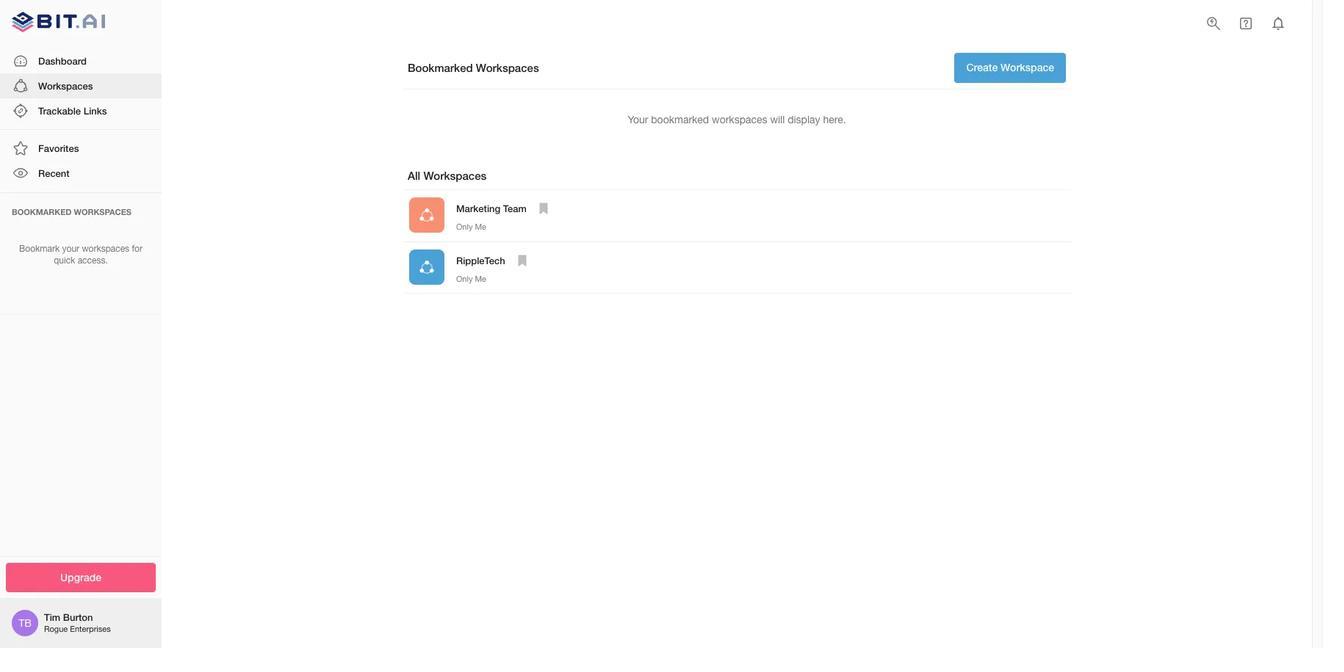 Task type: locate. For each thing, give the bounding box(es) containing it.
1 horizontal spatial workspaces
[[712, 113, 767, 125]]

workspace
[[1001, 61, 1054, 73]]

here.
[[823, 113, 846, 125]]

0 horizontal spatial workspaces
[[82, 244, 129, 254]]

your
[[62, 244, 79, 254]]

me for marketing team
[[475, 223, 486, 231]]

bookmarked
[[651, 113, 709, 125]]

workspaces inside bookmark your workspaces for quick access.
[[82, 244, 129, 254]]

1 vertical spatial workspaces
[[82, 244, 129, 254]]

0 horizontal spatial bookmark image
[[513, 252, 531, 269]]

for
[[132, 244, 142, 254]]

will
[[770, 113, 785, 125]]

bookmark image right the team
[[535, 200, 552, 218]]

0 vertical spatial only me
[[456, 223, 486, 231]]

workspaces up marketing
[[423, 169, 487, 182]]

workspaces down dashboard at the top left
[[38, 80, 93, 92]]

workspaces up "access."
[[82, 244, 129, 254]]

workspaces
[[476, 61, 539, 74], [38, 80, 93, 92], [423, 169, 487, 182]]

0 vertical spatial me
[[475, 223, 486, 231]]

1 horizontal spatial bookmark image
[[535, 200, 552, 218]]

workspaces right 'bookmarked'
[[476, 61, 539, 74]]

1 only me from the top
[[456, 223, 486, 231]]

workspaces
[[74, 207, 131, 216]]

me down marketing
[[475, 223, 486, 231]]

0 vertical spatial bookmark image
[[535, 200, 552, 218]]

bookmark image for marketing team
[[535, 200, 552, 218]]

0 vertical spatial workspaces
[[712, 113, 767, 125]]

2 only from the top
[[456, 275, 473, 283]]

your
[[628, 113, 648, 125]]

marketing team
[[456, 203, 527, 215]]

marketing
[[456, 203, 500, 215]]

0 vertical spatial only
[[456, 223, 473, 231]]

workspaces left will
[[712, 113, 767, 125]]

display
[[788, 113, 820, 125]]

1 only from the top
[[456, 223, 473, 231]]

1 vertical spatial me
[[475, 275, 486, 283]]

1 vertical spatial only me
[[456, 275, 486, 283]]

1 me from the top
[[475, 223, 486, 231]]

dashboard
[[38, 55, 87, 67]]

bookmarked workspaces
[[12, 207, 131, 216]]

workspaces inside button
[[38, 80, 93, 92]]

bookmark image right 'rippletech'
[[513, 252, 531, 269]]

workspaces
[[712, 113, 767, 125], [82, 244, 129, 254]]

create
[[966, 61, 998, 73]]

bookmark image
[[535, 200, 552, 218], [513, 252, 531, 269]]

1 vertical spatial bookmark image
[[513, 252, 531, 269]]

me down 'rippletech'
[[475, 275, 486, 283]]

bookmark image for rippletech
[[513, 252, 531, 269]]

me
[[475, 223, 486, 231], [475, 275, 486, 283]]

0 vertical spatial workspaces
[[476, 61, 539, 74]]

2 me from the top
[[475, 275, 486, 283]]

bookmark
[[19, 244, 60, 254]]

only me down 'rippletech'
[[456, 275, 486, 283]]

bookmarked workspaces
[[408, 61, 539, 74]]

1 vertical spatial workspaces
[[38, 80, 93, 92]]

workspaces for your
[[82, 244, 129, 254]]

workspaces for all workspaces
[[423, 169, 487, 182]]

tim burton rogue enterprises
[[44, 612, 111, 634]]

only me for marketing team
[[456, 223, 486, 231]]

1 vertical spatial only
[[456, 275, 473, 283]]

2 vertical spatial workspaces
[[423, 169, 487, 182]]

only
[[456, 223, 473, 231], [456, 275, 473, 283]]

2 only me from the top
[[456, 275, 486, 283]]

me for rippletech
[[475, 275, 486, 283]]

trackable links
[[38, 105, 107, 117]]

only down 'rippletech'
[[456, 275, 473, 283]]

only me down marketing
[[456, 223, 486, 231]]

only down marketing
[[456, 223, 473, 231]]

trackable
[[38, 105, 81, 117]]

only me
[[456, 223, 486, 231], [456, 275, 486, 283]]



Task type: describe. For each thing, give the bounding box(es) containing it.
dashboard button
[[0, 48, 162, 73]]

only for marketing team
[[456, 223, 473, 231]]

trackable links button
[[0, 98, 162, 124]]

rippletech
[[456, 255, 505, 266]]

recent
[[38, 168, 70, 179]]

favorites button
[[0, 136, 162, 161]]

workspaces button
[[0, 73, 162, 98]]

burton
[[63, 612, 93, 624]]

bookmark your workspaces for quick access.
[[19, 244, 142, 266]]

tim
[[44, 612, 60, 624]]

team
[[503, 203, 527, 215]]

upgrade
[[60, 571, 101, 584]]

all
[[408, 169, 420, 182]]

links
[[84, 105, 107, 117]]

all workspaces
[[408, 169, 487, 182]]

favorites
[[38, 143, 79, 154]]

enterprises
[[70, 625, 111, 634]]

upgrade button
[[6, 563, 156, 593]]

workspaces for bookmarked
[[712, 113, 767, 125]]

recent button
[[0, 161, 162, 186]]

only me for rippletech
[[456, 275, 486, 283]]

access.
[[78, 256, 108, 266]]

bookmarked
[[12, 207, 72, 216]]

workspaces for bookmarked workspaces
[[476, 61, 539, 74]]

create workspace
[[966, 61, 1054, 73]]

bookmarked
[[408, 61, 473, 74]]

quick
[[54, 256, 75, 266]]

your bookmarked workspaces will display here.
[[628, 113, 846, 125]]

rogue
[[44, 625, 68, 634]]

tb
[[18, 618, 31, 630]]

only for rippletech
[[456, 275, 473, 283]]



Task type: vqa. For each thing, say whether or not it's contained in the screenshot.
Only Me corresponding to Marketing Team
yes



